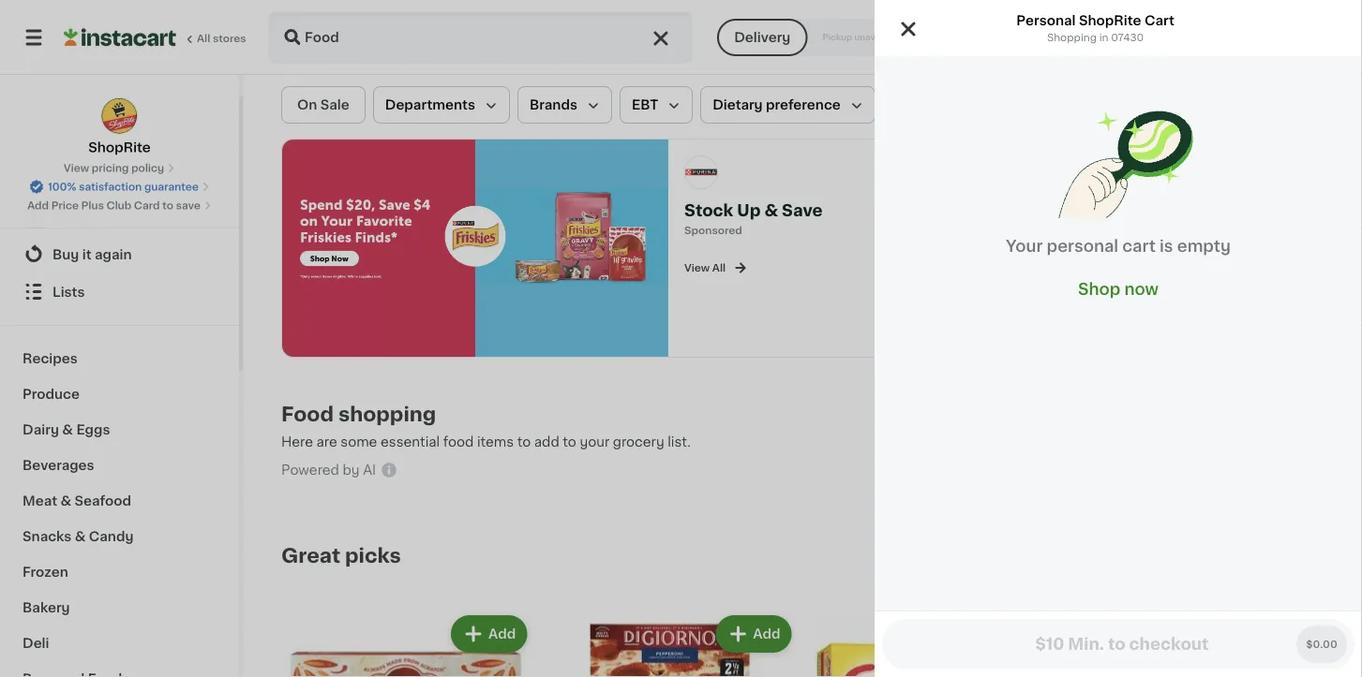 Task type: locate. For each thing, give the bounding box(es) containing it.
by for powered
[[343, 464, 360, 477]]

sensations
[[996, 239, 1069, 252]]

on
[[297, 98, 317, 112]]

purina friskies dry cat food, seafood sensations
[[996, 201, 1118, 252]]

seafood inside the purina friskies dry cat food, seafood sensations
[[1063, 220, 1118, 233]]

items right food
[[477, 436, 514, 449]]

food shopping
[[281, 404, 436, 424]]

up
[[737, 203, 761, 219]]

lists link
[[11, 273, 228, 310]]

by down "cart"
[[1158, 30, 1176, 44]]

buy it again link
[[11, 235, 228, 273]]

0 horizontal spatial seafood
[[75, 494, 131, 507]]

shoprite logo image
[[101, 98, 138, 135]]

1 horizontal spatial delivery
[[1094, 30, 1154, 44]]

1 vertical spatial seafood
[[75, 494, 131, 507]]

card
[[134, 201, 160, 211]]

purina image
[[684, 155, 718, 189]]

delivery
[[1094, 30, 1154, 44], [734, 31, 791, 44]]

buy it again
[[53, 248, 132, 261]]

by inside powered by ai link
[[343, 464, 360, 477]]

shoprite
[[1079, 14, 1142, 27], [88, 141, 151, 154]]

1 vertical spatial all
[[712, 263, 726, 273]]

0 vertical spatial save
[[1064, 185, 1089, 195]]

seafood up "candy"
[[75, 494, 131, 507]]

1 vertical spatial shop
[[1078, 282, 1121, 298]]

add price plus club card to save
[[27, 201, 201, 211]]

shop
[[53, 210, 88, 223], [1078, 282, 1121, 298]]

add for first add button from the right
[[1283, 628, 1310, 641]]

view
[[64, 163, 89, 173], [684, 263, 710, 273]]

price
[[51, 201, 79, 211]]

items down shop now
[[1076, 298, 1106, 308]]

seafood up personal
[[1063, 220, 1118, 233]]

on sale button
[[281, 86, 365, 124]]

club
[[106, 201, 132, 211]]

★★★★★
[[996, 257, 1061, 270], [996, 257, 1061, 270]]

0 horizontal spatial view
[[64, 163, 89, 173]]

items inside button
[[1076, 298, 1106, 308]]

produce
[[23, 387, 80, 400]]

to left "add"
[[517, 436, 531, 449]]

1 horizontal spatial by
[[1158, 30, 1176, 44]]

1 horizontal spatial shop
[[1078, 282, 1121, 298]]

100%
[[48, 182, 76, 192]]

0 vertical spatial view
[[64, 163, 89, 173]]

0 horizontal spatial save
[[176, 201, 201, 211]]

add for second add button from the right
[[1018, 628, 1045, 641]]

by left ai
[[343, 464, 360, 477]]

& right up
[[765, 203, 778, 219]]

& for candy
[[75, 530, 86, 543]]

shop for shop now
[[1078, 282, 1121, 298]]

guarantee
[[144, 182, 199, 192]]

by inside delivery by 12:25pm link
[[1158, 30, 1176, 44]]

shop left now
[[1078, 282, 1121, 298]]

shop now link
[[1078, 279, 1159, 300]]

purina
[[996, 201, 1037, 214]]

all stores
[[197, 33, 246, 44]]

delivery inside delivery "button"
[[734, 31, 791, 44]]

None search field
[[268, 11, 693, 64]]

stock
[[684, 203, 734, 219]]

all left stores at the top left of page
[[197, 33, 210, 44]]

produce link
[[11, 376, 228, 412]]

here
[[281, 436, 313, 449]]

& right meat
[[60, 494, 71, 507]]

$4
[[1091, 185, 1105, 195]]

product group
[[857, 155, 1121, 319], [1129, 155, 1362, 341], [281, 612, 531, 678], [546, 612, 796, 678], [811, 612, 1060, 678], [1075, 612, 1325, 678]]

powered
[[281, 464, 339, 477]]

all down nsored
[[712, 263, 726, 273]]

satisfaction
[[79, 182, 142, 192]]

add button
[[453, 618, 525, 651], [718, 618, 790, 651], [982, 618, 1055, 651], [1247, 618, 1319, 651]]

1 horizontal spatial view
[[684, 263, 710, 273]]

snacks & candy
[[23, 530, 134, 543]]

1 horizontal spatial shoprite
[[1079, 14, 1142, 27]]

shop down 100%
[[53, 210, 88, 223]]

frozen link
[[11, 554, 228, 590]]

& inside stock up & save spo nsored
[[765, 203, 778, 219]]

view inside view pricing policy link
[[64, 163, 89, 173]]

see
[[1012, 298, 1032, 308]]

delivery inside delivery by 12:25pm link
[[1094, 30, 1154, 44]]

1 vertical spatial shoprite
[[88, 141, 151, 154]]

shoprite up 'in'
[[1079, 14, 1142, 27]]

save up friskies
[[1064, 185, 1089, 195]]

dairy
[[23, 423, 59, 436]]

to right "add"
[[563, 436, 577, 449]]

1 horizontal spatial all
[[712, 263, 726, 273]]

shoprite up view pricing policy link
[[88, 141, 151, 154]]

meat & seafood
[[23, 494, 131, 507]]

& for seafood
[[60, 494, 71, 507]]

great
[[281, 546, 340, 566]]

view for view all
[[684, 263, 710, 273]]

& left eggs
[[62, 423, 73, 436]]

1 horizontal spatial items
[[1076, 298, 1106, 308]]

shoprite inside personal shoprite cart shopping in 07430
[[1079, 14, 1142, 27]]

plus
[[81, 201, 104, 211]]

eligible
[[1034, 298, 1073, 308]]

0 horizontal spatial delivery
[[734, 31, 791, 44]]

your
[[580, 436, 610, 449]]

here are some essential food items to add to your grocery list.
[[281, 436, 691, 449]]

food
[[443, 436, 474, 449]]

to down guarantee
[[162, 201, 173, 211]]

0 vertical spatial shoprite
[[1079, 14, 1142, 27]]

meat
[[23, 494, 57, 507]]

0 horizontal spatial shoprite
[[88, 141, 151, 154]]

it
[[82, 248, 92, 261]]

0 horizontal spatial shop
[[53, 210, 88, 223]]

delivery button
[[718, 19, 808, 56]]

&
[[765, 203, 778, 219], [62, 423, 73, 436], [60, 494, 71, 507], [75, 530, 86, 543]]

powered by ai link
[[281, 461, 399, 485]]

0 vertical spatial all
[[197, 33, 210, 44]]

1 vertical spatial by
[[343, 464, 360, 477]]

shop for shop
[[53, 210, 88, 223]]

1 horizontal spatial save
[[1064, 185, 1089, 195]]

0 horizontal spatial by
[[343, 464, 360, 477]]

save down guarantee
[[176, 201, 201, 211]]

0 horizontal spatial items
[[477, 436, 514, 449]]

1 vertical spatial save
[[176, 201, 201, 211]]

seafood
[[1063, 220, 1118, 233], [75, 494, 131, 507]]

list.
[[668, 436, 691, 449]]

0 vertical spatial seafood
[[1063, 220, 1118, 233]]

& left "candy"
[[75, 530, 86, 543]]

all
[[197, 33, 210, 44], [712, 263, 726, 273]]

1 vertical spatial view
[[684, 263, 710, 273]]

your personal cart is empty
[[1006, 239, 1231, 255]]

food,
[[1023, 220, 1060, 233]]

add for third add button from the right
[[753, 628, 781, 641]]

stock up & save spo nsored
[[684, 203, 823, 235]]

cart
[[1123, 239, 1156, 255]]

1 horizontal spatial seafood
[[1063, 220, 1118, 233]]

cart
[[1145, 14, 1175, 27]]

service type group
[[718, 19, 919, 56]]

view up 100%
[[64, 163, 89, 173]]

personal
[[1047, 239, 1119, 255]]

great picks
[[281, 546, 401, 566]]

all stores link
[[64, 11, 248, 64]]

0 vertical spatial items
[[1076, 298, 1106, 308]]

cat
[[996, 220, 1019, 233]]

0 vertical spatial by
[[1158, 30, 1176, 44]]

0 vertical spatial shop
[[53, 210, 88, 223]]

view down spo
[[684, 263, 710, 273]]

shopping
[[338, 404, 436, 424]]

$5.87 element
[[996, 155, 1121, 180]]

& inside "link"
[[75, 530, 86, 543]]

picks
[[345, 546, 401, 566]]

some
[[341, 436, 377, 449]]

lists
[[53, 285, 85, 298]]



Task type: describe. For each thing, give the bounding box(es) containing it.
recipes link
[[11, 340, 228, 376]]

bakery link
[[11, 590, 228, 625]]

your
[[1006, 239, 1043, 255]]

4 add button from the left
[[1247, 618, 1319, 651]]

pricing
[[92, 163, 129, 173]]

meat & seafood link
[[11, 483, 228, 519]]

purina friskies image
[[282, 140, 669, 357]]

100% satisfaction guarantee button
[[29, 176, 210, 195]]

delivery for delivery by 12:25pm
[[1094, 30, 1154, 44]]

in
[[1100, 32, 1109, 43]]

personal shoprite cart shopping in 07430
[[1017, 14, 1175, 43]]

candy
[[89, 530, 134, 543]]

100% satisfaction guarantee
[[48, 182, 199, 192]]

frozen
[[23, 565, 68, 579]]

$0.88 element
[[1268, 155, 1362, 180]]

see eligible items
[[1012, 298, 1106, 308]]

deli link
[[11, 625, 228, 661]]

personal
[[1017, 14, 1076, 27]]

1 add button from the left
[[453, 618, 525, 651]]

product group containing purina friskies dry cat food, seafood sensations
[[857, 155, 1121, 319]]

spend
[[1001, 185, 1036, 195]]

2 add button from the left
[[718, 618, 790, 651]]

0 horizontal spatial to
[[162, 201, 173, 211]]

see eligible items button
[[996, 291, 1121, 315]]

grocery
[[613, 436, 665, 449]]

eggs
[[76, 423, 110, 436]]

food
[[281, 404, 334, 424]]

snacks & candy link
[[11, 519, 228, 554]]

delivery by 12:25pm
[[1094, 30, 1241, 44]]

view for view pricing policy
[[64, 163, 89, 173]]

bakery
[[23, 601, 70, 614]]

policy
[[131, 163, 164, 173]]

beverages
[[23, 459, 94, 472]]

recipes
[[23, 352, 78, 365]]

instacart logo image
[[64, 26, 176, 49]]

sale
[[320, 98, 350, 112]]

powered by ai
[[281, 464, 376, 477]]

dairy & eggs
[[23, 423, 110, 436]]

delivery by 12:25pm link
[[1064, 26, 1241, 49]]

& for eggs
[[62, 423, 73, 436]]

is
[[1160, 239, 1174, 255]]

12:25pm
[[1180, 30, 1241, 44]]

are
[[317, 436, 337, 449]]

spo
[[684, 225, 705, 235]]

0 horizontal spatial all
[[197, 33, 210, 44]]

view pricing policy
[[64, 163, 164, 173]]

add
[[534, 436, 560, 449]]

add for 4th add button from right
[[489, 628, 516, 641]]

spend $20, save $4
[[1001, 185, 1105, 195]]

shop now
[[1078, 282, 1159, 298]]

now
[[1125, 282, 1159, 298]]

1 horizontal spatial to
[[517, 436, 531, 449]]

shop link
[[11, 198, 228, 235]]

2 horizontal spatial to
[[563, 436, 577, 449]]

1 vertical spatial items
[[477, 436, 514, 449]]

dry
[[1094, 201, 1118, 214]]

essential
[[381, 436, 440, 449]]

ai
[[363, 464, 376, 477]]

by for delivery
[[1158, 30, 1176, 44]]

delivery for delivery
[[734, 31, 791, 44]]

view pricing policy link
[[64, 161, 175, 176]]

deli
[[23, 637, 49, 650]]

buy
[[53, 248, 79, 261]]

shopping
[[1047, 32, 1097, 43]]

$20,
[[1038, 185, 1062, 195]]

nsored
[[705, 225, 742, 235]]

3 add button from the left
[[982, 618, 1055, 651]]

beverages link
[[11, 447, 228, 483]]

snacks
[[23, 530, 72, 543]]

07430
[[1111, 32, 1144, 43]]

save
[[782, 203, 823, 219]]

view all
[[684, 263, 726, 273]]

again
[[95, 248, 132, 261]]

shoprite link
[[88, 98, 151, 157]]

empty
[[1177, 239, 1231, 255]]

on sale
[[297, 98, 350, 112]]



Task type: vqa. For each thing, say whether or not it's contained in the screenshot.
Deli link
yes



